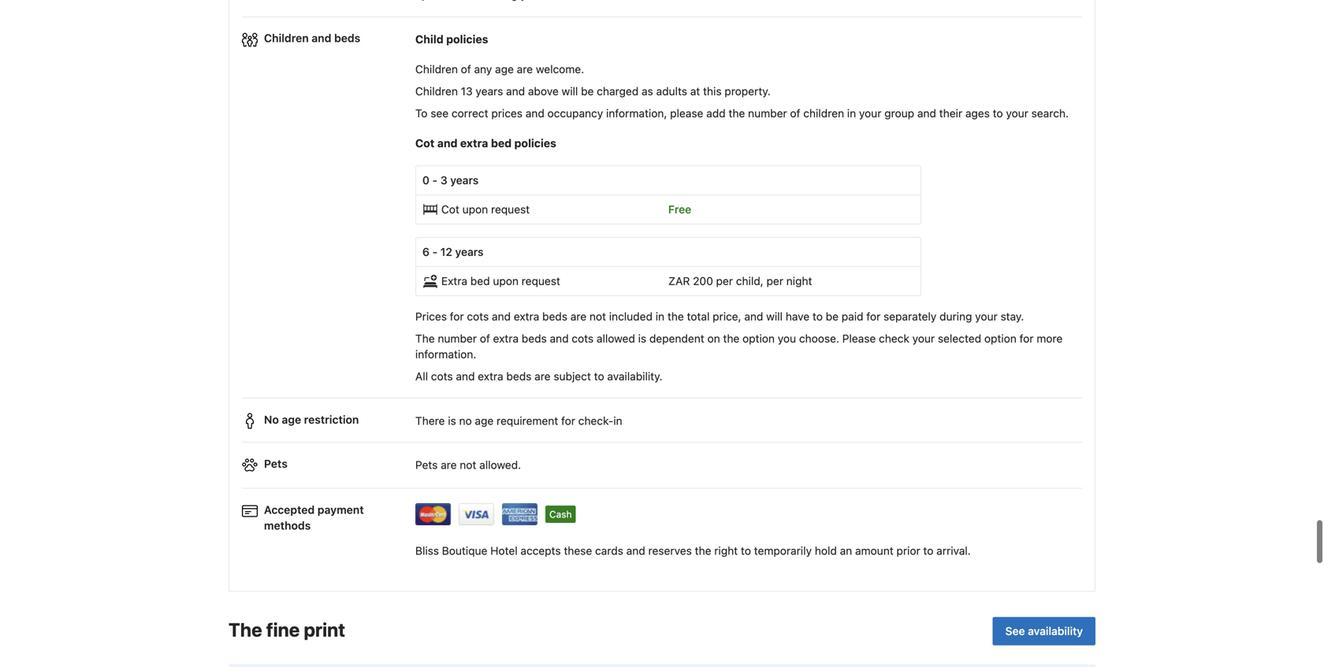 Task type: locate. For each thing, give the bounding box(es) containing it.
1 - from the top
[[433, 174, 438, 187]]

pets
[[264, 458, 288, 471], [416, 459, 438, 472]]

the inside the number of extra beds and cots allowed is dependent on the option you choose. please check your selected option for more information.
[[723, 332, 740, 345]]

cots
[[467, 310, 489, 323], [572, 332, 594, 345], [431, 370, 453, 383]]

extra up all cots and extra beds are subject to availability.
[[493, 332, 519, 345]]

children
[[264, 32, 309, 45], [416, 63, 458, 76], [416, 85, 458, 98]]

children and beds
[[264, 32, 361, 45]]

1 vertical spatial children
[[416, 63, 458, 76]]

option
[[743, 332, 775, 345], [985, 332, 1017, 345]]

0 vertical spatial in
[[847, 107, 856, 120]]

policies down prices
[[515, 137, 557, 150]]

the left the right
[[695, 545, 712, 558]]

the inside the number of extra beds and cots allowed is dependent on the option you choose. please check your selected option for more information.
[[416, 332, 435, 345]]

cot down 0 - 3 years
[[442, 203, 460, 216]]

0 horizontal spatial the
[[229, 619, 262, 641]]

bed right extra
[[471, 275, 490, 288]]

0 horizontal spatial cots
[[431, 370, 453, 383]]

extra
[[460, 137, 488, 150], [514, 310, 540, 323], [493, 332, 519, 345], [478, 370, 504, 383]]

beds inside the number of extra beds and cots allowed is dependent on the option you choose. please check your selected option for more information.
[[522, 332, 547, 345]]

children
[[804, 107, 845, 120]]

0 horizontal spatial pets
[[264, 458, 288, 471]]

your left search.
[[1006, 107, 1029, 120]]

0 horizontal spatial option
[[743, 332, 775, 345]]

1 horizontal spatial age
[[475, 415, 494, 428]]

add
[[707, 107, 726, 120]]

no age restriction
[[264, 413, 359, 426]]

see
[[431, 107, 449, 120]]

12
[[441, 246, 453, 259]]

the fine print
[[229, 619, 345, 641]]

of inside the number of extra beds and cots allowed is dependent on the option you choose. please check your selected option for more information.
[[480, 332, 490, 345]]

1 vertical spatial not
[[460, 459, 477, 472]]

0 horizontal spatial be
[[581, 85, 594, 98]]

welcome.
[[536, 63, 584, 76]]

0 vertical spatial request
[[491, 203, 530, 216]]

1 horizontal spatial in
[[656, 310, 665, 323]]

of
[[461, 63, 471, 76], [790, 107, 801, 120], [480, 332, 490, 345]]

extra up there is no age requirement for check-in
[[478, 370, 504, 383]]

0 horizontal spatial bed
[[471, 275, 490, 288]]

not
[[590, 310, 606, 323], [460, 459, 477, 472]]

bed
[[491, 137, 512, 150], [471, 275, 490, 288]]

1 horizontal spatial is
[[638, 332, 647, 345]]

1 horizontal spatial pets
[[416, 459, 438, 472]]

there
[[416, 415, 445, 428]]

0 vertical spatial the
[[416, 332, 435, 345]]

is left no
[[448, 415, 456, 428]]

1 horizontal spatial upon
[[493, 275, 519, 288]]

for inside the number of extra beds and cots allowed is dependent on the option you choose. please check your selected option for more information.
[[1020, 332, 1034, 345]]

children for children and beds
[[264, 32, 309, 45]]

to right have
[[813, 310, 823, 323]]

cot for cot and extra bed policies
[[416, 137, 435, 150]]

your
[[859, 107, 882, 120], [1006, 107, 1029, 120], [976, 310, 998, 323], [913, 332, 935, 345]]

0 vertical spatial policies
[[446, 33, 488, 46]]

0 horizontal spatial is
[[448, 415, 456, 428]]

1 vertical spatial be
[[826, 310, 839, 323]]

bed down prices
[[491, 137, 512, 150]]

paid
[[842, 310, 864, 323]]

0 horizontal spatial not
[[460, 459, 477, 472]]

upon right extra
[[493, 275, 519, 288]]

for right prices
[[450, 310, 464, 323]]

cot upon request
[[442, 203, 530, 216]]

in down availability.
[[614, 415, 623, 428]]

cot down to
[[416, 137, 435, 150]]

0 vertical spatial -
[[433, 174, 438, 187]]

adults
[[656, 85, 688, 98]]

be up occupancy
[[581, 85, 594, 98]]

be left paid
[[826, 310, 839, 323]]

cots down extra bed upon request
[[467, 310, 489, 323]]

price,
[[713, 310, 742, 323]]

is
[[638, 332, 647, 345], [448, 415, 456, 428]]

policies
[[446, 33, 488, 46], [515, 137, 557, 150]]

of left the children
[[790, 107, 801, 120]]

2 - from the top
[[433, 246, 438, 259]]

1 vertical spatial request
[[522, 275, 560, 288]]

bliss
[[416, 545, 439, 558]]

information,
[[606, 107, 667, 120]]

1 vertical spatial -
[[433, 246, 438, 259]]

to see correct prices and occupancy information, please add the number of children in your group and their ages to your search.
[[416, 107, 1069, 120]]

1 horizontal spatial per
[[767, 275, 784, 288]]

extra down correct
[[460, 137, 488, 150]]

in up dependent
[[656, 310, 665, 323]]

per left night
[[767, 275, 784, 288]]

years for 6 - 12 years
[[455, 246, 484, 259]]

free
[[669, 203, 692, 216]]

american express image
[[502, 504, 539, 526]]

0 vertical spatial not
[[590, 310, 606, 323]]

1 vertical spatial cots
[[572, 332, 594, 345]]

your inside the number of extra beds and cots allowed is dependent on the option you choose. please check your selected option for more information.
[[913, 332, 935, 345]]

0 horizontal spatial policies
[[446, 33, 488, 46]]

1 vertical spatial the
[[229, 619, 262, 641]]

upon down 0 - 3 years
[[463, 203, 488, 216]]

0 vertical spatial cots
[[467, 310, 489, 323]]

pets down "there"
[[416, 459, 438, 472]]

the right on
[[723, 332, 740, 345]]

cots left allowed
[[572, 332, 594, 345]]

correct
[[452, 107, 489, 120]]

pets down no
[[264, 458, 288, 471]]

is down included
[[638, 332, 647, 345]]

1 horizontal spatial of
[[480, 332, 490, 345]]

of down extra bed upon request
[[480, 332, 490, 345]]

- left 3
[[433, 174, 438, 187]]

are left included
[[571, 310, 587, 323]]

children of any age are welcome.
[[416, 63, 584, 76]]

0 horizontal spatial per
[[716, 275, 733, 288]]

are left 'subject'
[[535, 370, 551, 383]]

accepted
[[264, 504, 315, 517]]

2 option from the left
[[985, 332, 1017, 345]]

requirement
[[497, 415, 558, 428]]

the down prices
[[416, 332, 435, 345]]

2 vertical spatial in
[[614, 415, 623, 428]]

the for the number of extra beds and cots allowed is dependent on the option you choose. please check your selected option for more information.
[[416, 332, 435, 345]]

cot
[[416, 137, 435, 150], [442, 203, 460, 216]]

request
[[491, 203, 530, 216], [522, 275, 560, 288]]

2 horizontal spatial cots
[[572, 332, 594, 345]]

1 horizontal spatial the
[[416, 332, 435, 345]]

2 vertical spatial cots
[[431, 370, 453, 383]]

0 vertical spatial children
[[264, 32, 309, 45]]

number up information.
[[438, 332, 477, 345]]

all
[[416, 370, 428, 383]]

option down the stay.
[[985, 332, 1017, 345]]

age
[[495, 63, 514, 76], [282, 413, 301, 426], [475, 415, 494, 428]]

of left any
[[461, 63, 471, 76]]

the left fine
[[229, 619, 262, 641]]

1 horizontal spatial policies
[[515, 137, 557, 150]]

policies up any
[[446, 33, 488, 46]]

1 vertical spatial policies
[[515, 137, 557, 150]]

0 horizontal spatial of
[[461, 63, 471, 76]]

extra bed upon request
[[442, 275, 560, 288]]

availability
[[1028, 625, 1083, 638]]

2 horizontal spatial age
[[495, 63, 514, 76]]

13
[[461, 85, 473, 98]]

option left you
[[743, 332, 775, 345]]

0 horizontal spatial cot
[[416, 137, 435, 150]]

and
[[312, 32, 332, 45], [506, 85, 525, 98], [526, 107, 545, 120], [918, 107, 937, 120], [437, 137, 458, 150], [492, 310, 511, 323], [745, 310, 764, 323], [550, 332, 569, 345], [456, 370, 475, 383], [627, 545, 646, 558]]

in right the children
[[847, 107, 856, 120]]

prior
[[897, 545, 921, 558]]

years right 3
[[450, 174, 479, 187]]

pets for pets are not allowed.
[[416, 459, 438, 472]]

number down property.
[[748, 107, 787, 120]]

2 per from the left
[[767, 275, 784, 288]]

1 vertical spatial cot
[[442, 203, 460, 216]]

child,
[[736, 275, 764, 288]]

years right 13
[[476, 85, 503, 98]]

0 vertical spatial is
[[638, 332, 647, 345]]

0 horizontal spatial will
[[562, 85, 578, 98]]

-
[[433, 174, 438, 187], [433, 246, 438, 259]]

please
[[843, 332, 876, 345]]

2 vertical spatial of
[[480, 332, 490, 345]]

1 horizontal spatial not
[[590, 310, 606, 323]]

1 horizontal spatial will
[[767, 310, 783, 323]]

- right 6
[[433, 246, 438, 259]]

reserves
[[649, 545, 692, 558]]

1 vertical spatial years
[[450, 174, 479, 187]]

1 vertical spatial number
[[438, 332, 477, 345]]

will up occupancy
[[562, 85, 578, 98]]

are
[[517, 63, 533, 76], [571, 310, 587, 323], [535, 370, 551, 383], [441, 459, 457, 472]]

age for children
[[495, 63, 514, 76]]

2 horizontal spatial of
[[790, 107, 801, 120]]

per left child,
[[716, 275, 733, 288]]

3
[[441, 174, 448, 187]]

2 vertical spatial children
[[416, 85, 458, 98]]

0 vertical spatial years
[[476, 85, 503, 98]]

for
[[450, 310, 464, 323], [867, 310, 881, 323], [1020, 332, 1034, 345], [561, 415, 576, 428]]

temporarily
[[754, 545, 812, 558]]

are up above
[[517, 63, 533, 76]]

2 vertical spatial years
[[455, 246, 484, 259]]

0 vertical spatial cot
[[416, 137, 435, 150]]

property.
[[725, 85, 771, 98]]

1 vertical spatial in
[[656, 310, 665, 323]]

1 horizontal spatial cots
[[467, 310, 489, 323]]

your down "separately"
[[913, 332, 935, 345]]

per
[[716, 275, 733, 288], [767, 275, 784, 288]]

see availability button
[[993, 618, 1096, 646]]

not up allowed
[[590, 310, 606, 323]]

charged
[[597, 85, 639, 98]]

0 vertical spatial number
[[748, 107, 787, 120]]

will
[[562, 85, 578, 98], [767, 310, 783, 323]]

will left have
[[767, 310, 783, 323]]

0 horizontal spatial upon
[[463, 203, 488, 216]]

on
[[708, 332, 720, 345]]

number
[[748, 107, 787, 120], [438, 332, 477, 345]]

not left allowed.
[[460, 459, 477, 472]]

0
[[423, 174, 430, 187]]

0 horizontal spatial number
[[438, 332, 477, 345]]

to
[[993, 107, 1003, 120], [813, 310, 823, 323], [594, 370, 605, 383], [741, 545, 751, 558], [924, 545, 934, 558]]

upon
[[463, 203, 488, 216], [493, 275, 519, 288]]

1 horizontal spatial number
[[748, 107, 787, 120]]

1 horizontal spatial bed
[[491, 137, 512, 150]]

1 horizontal spatial cot
[[442, 203, 460, 216]]

0 vertical spatial upon
[[463, 203, 488, 216]]

in
[[847, 107, 856, 120], [656, 310, 665, 323], [614, 415, 623, 428]]

years right 12
[[455, 246, 484, 259]]

1 horizontal spatial option
[[985, 332, 1017, 345]]

0 vertical spatial bed
[[491, 137, 512, 150]]

beds
[[334, 32, 361, 45], [543, 310, 568, 323], [522, 332, 547, 345], [507, 370, 532, 383]]

is inside the number of extra beds and cots allowed is dependent on the option you choose. please check your selected option for more information.
[[638, 332, 647, 345]]

you
[[778, 332, 796, 345]]

fine
[[266, 619, 300, 641]]

for left more
[[1020, 332, 1034, 345]]

the for the fine print
[[229, 619, 262, 641]]

included
[[609, 310, 653, 323]]

cots right all
[[431, 370, 453, 383]]



Task type: vqa. For each thing, say whether or not it's contained in the screenshot.
the leftmost be
yes



Task type: describe. For each thing, give the bounding box(es) containing it.
night
[[787, 275, 812, 288]]

separately
[[884, 310, 937, 323]]

1 option from the left
[[743, 332, 775, 345]]

children 13 years and above will be charged as adults at this property.
[[416, 85, 771, 98]]

6 - 12 years
[[423, 246, 484, 259]]

1 vertical spatial upon
[[493, 275, 519, 288]]

to
[[416, 107, 428, 120]]

subject
[[554, 370, 591, 383]]

1 vertical spatial will
[[767, 310, 783, 323]]

cot for cot upon request
[[442, 203, 460, 216]]

children for children 13 years and above will be charged as adults at this property.
[[416, 85, 458, 98]]

hold
[[815, 545, 837, 558]]

an
[[840, 545, 853, 558]]

boutique
[[442, 545, 488, 558]]

print
[[304, 619, 345, 641]]

during
[[940, 310, 973, 323]]

search.
[[1032, 107, 1069, 120]]

years for 0 - 3 years
[[450, 174, 479, 187]]

stay.
[[1001, 310, 1024, 323]]

cots inside the number of extra beds and cots allowed is dependent on the option you choose. please check your selected option for more information.
[[572, 332, 594, 345]]

their
[[940, 107, 963, 120]]

age for there
[[475, 415, 494, 428]]

2 horizontal spatial in
[[847, 107, 856, 120]]

restriction
[[304, 413, 359, 426]]

extra down extra bed upon request
[[514, 310, 540, 323]]

child policies
[[416, 33, 488, 46]]

0 vertical spatial be
[[581, 85, 594, 98]]

1 per from the left
[[716, 275, 733, 288]]

0 vertical spatial of
[[461, 63, 471, 76]]

cot and extra bed policies
[[416, 137, 557, 150]]

0 horizontal spatial in
[[614, 415, 623, 428]]

the number of extra beds and cots allowed is dependent on the option you choose. please check your selected option for more information.
[[416, 332, 1063, 361]]

cards
[[595, 545, 624, 558]]

1 horizontal spatial be
[[826, 310, 839, 323]]

accepts
[[521, 545, 561, 558]]

prices
[[416, 310, 447, 323]]

to right the right
[[741, 545, 751, 558]]

- for 0
[[433, 174, 438, 187]]

zar 200
[[669, 275, 713, 288]]

more
[[1037, 332, 1063, 345]]

number inside the number of extra beds and cots allowed is dependent on the option you choose. please check your selected option for more information.
[[438, 332, 477, 345]]

occupancy
[[548, 107, 603, 120]]

0 vertical spatial will
[[562, 85, 578, 98]]

to right ages in the right top of the page
[[993, 107, 1003, 120]]

above
[[528, 85, 559, 98]]

pets for pets
[[264, 458, 288, 471]]

amount
[[856, 545, 894, 558]]

arrival.
[[937, 545, 971, 558]]

ages
[[966, 107, 990, 120]]

to right 'subject'
[[594, 370, 605, 383]]

have
[[786, 310, 810, 323]]

information.
[[416, 348, 477, 361]]

these
[[564, 545, 592, 558]]

your left group
[[859, 107, 882, 120]]

choose.
[[799, 332, 840, 345]]

availability.
[[607, 370, 663, 383]]

any
[[474, 63, 492, 76]]

to right prior
[[924, 545, 934, 558]]

methods
[[264, 519, 311, 532]]

see
[[1006, 625, 1025, 638]]

children for children of any age are welcome.
[[416, 63, 458, 76]]

- for 6
[[433, 246, 438, 259]]

accepted payment methods and conditions element
[[242, 496, 1083, 531]]

please
[[670, 107, 704, 120]]

total
[[687, 310, 710, 323]]

for left check-
[[561, 415, 576, 428]]

mastercard image
[[416, 504, 452, 526]]

see availability
[[1006, 625, 1083, 638]]

0 horizontal spatial age
[[282, 413, 301, 426]]

and inside the number of extra beds and cots allowed is dependent on the option you choose. please check your selected option for more information.
[[550, 332, 569, 345]]

allowed
[[597, 332, 635, 345]]

the right add
[[729, 107, 745, 120]]

group
[[885, 107, 915, 120]]

check
[[879, 332, 910, 345]]

bliss boutique hotel accepts these cards and reserves the right to temporarily hold an amount prior to arrival.
[[416, 545, 971, 558]]

1 vertical spatial bed
[[471, 275, 490, 288]]

no
[[459, 415, 472, 428]]

cash
[[550, 509, 572, 520]]

0 - 3 years
[[423, 174, 479, 187]]

zar 200 per child, per night
[[669, 275, 812, 288]]

pets are not allowed.
[[416, 459, 521, 472]]

as
[[642, 85, 653, 98]]

no
[[264, 413, 279, 426]]

check-
[[579, 415, 614, 428]]

your left the stay.
[[976, 310, 998, 323]]

allowed.
[[480, 459, 521, 472]]

prices
[[492, 107, 523, 120]]

there is no age requirement for check-in
[[416, 415, 623, 428]]

selected
[[938, 332, 982, 345]]

at
[[691, 85, 700, 98]]

dependent
[[650, 332, 705, 345]]

right
[[715, 545, 738, 558]]

visa image
[[459, 504, 495, 526]]

child
[[416, 33, 444, 46]]

prices for cots and extra beds are not included in the total price, and will have to be paid for separately during your stay.
[[416, 310, 1024, 323]]

1 vertical spatial of
[[790, 107, 801, 120]]

6
[[423, 246, 430, 259]]

extra inside the number of extra beds and cots allowed is dependent on the option you choose. please check your selected option for more information.
[[493, 332, 519, 345]]

extra
[[442, 275, 468, 288]]

1 vertical spatial is
[[448, 415, 456, 428]]

the up dependent
[[668, 310, 684, 323]]

this
[[703, 85, 722, 98]]

hotel
[[491, 545, 518, 558]]

all cots and extra beds are subject to availability.
[[416, 370, 663, 383]]

for right paid
[[867, 310, 881, 323]]

are down "there"
[[441, 459, 457, 472]]

accepted payment methods
[[264, 504, 364, 532]]



